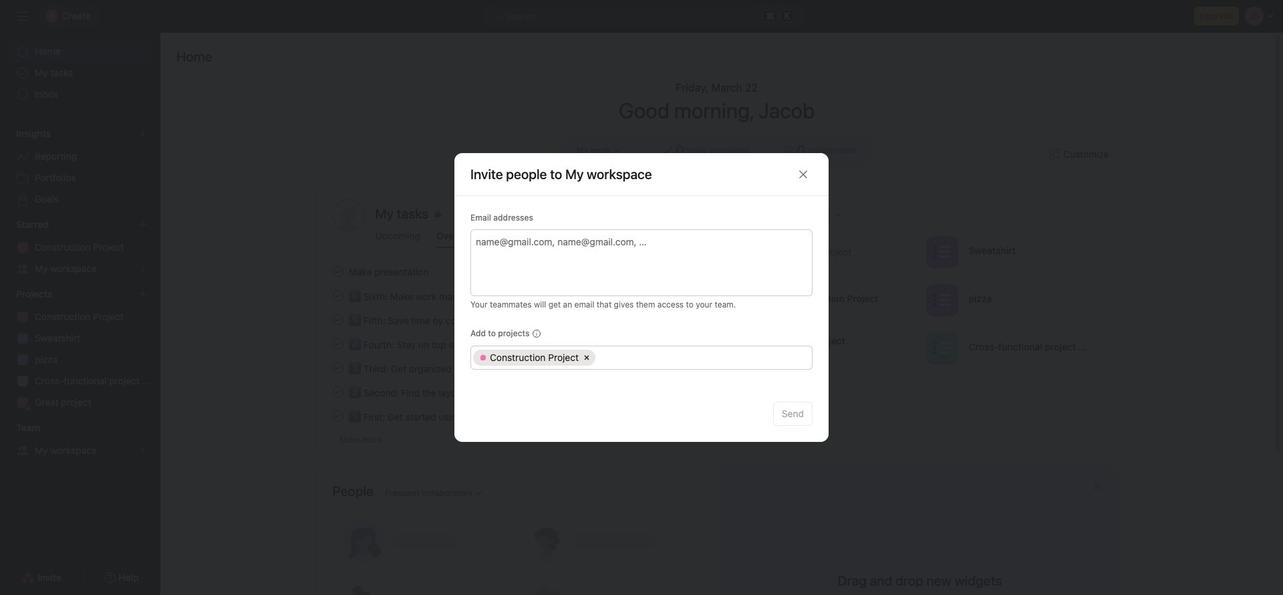 Task type: vqa. For each thing, say whether or not it's contained in the screenshot.
Mark complete option
yes



Task type: describe. For each thing, give the bounding box(es) containing it.
board image
[[753, 340, 769, 356]]

2 mark complete image from the top
[[330, 336, 346, 352]]

1 mark complete checkbox from the top
[[330, 312, 346, 328]]

1 mark complete checkbox from the top
[[330, 263, 346, 280]]

2 mark complete checkbox from the top
[[330, 288, 346, 304]]

3 mark complete image from the top
[[330, 384, 346, 400]]

hide sidebar image
[[17, 11, 28, 21]]

close this dialog image for name@gmail.com, name@gmail.com, … text field
[[798, 169, 809, 180]]

name@gmail.com, name@gmail.com, … text field
[[476, 233, 806, 249]]

4 mark complete checkbox from the top
[[330, 384, 346, 400]]

1 list image from the top
[[934, 244, 950, 260]]

2 list image from the top
[[934, 292, 950, 308]]

global element
[[0, 33, 160, 113]]

insights element
[[0, 122, 160, 213]]

row for more information icon for name@gmail.com, name@gmail.com, … text field
[[471, 346, 812, 369]]

close this dialog image for name@gmail.com, name@gmail.com, … text box at the top of page
[[798, 169, 809, 180]]

add profile photo image
[[333, 199, 365, 231]]

more information image for name@gmail.com, name@gmail.com, … text box at the top of page
[[533, 330, 541, 338]]

1 mark complete image from the top
[[330, 263, 346, 280]]

3 mark complete checkbox from the top
[[330, 336, 346, 352]]

more information image for name@gmail.com, name@gmail.com, … text field
[[533, 330, 541, 338]]



Task type: locate. For each thing, give the bounding box(es) containing it.
Mark complete checkbox
[[330, 263, 346, 280], [330, 288, 346, 304], [330, 336, 346, 352], [330, 384, 346, 400]]

4 mark complete image from the top
[[330, 408, 346, 424]]

2 vertical spatial mark complete image
[[330, 384, 346, 400]]

2 mark complete checkbox from the top
[[330, 360, 346, 376]]

more information image
[[533, 330, 541, 338], [533, 330, 541, 338]]

1 mark complete image from the top
[[330, 288, 346, 304]]

Mark complete checkbox
[[330, 312, 346, 328], [330, 360, 346, 376], [330, 408, 346, 424]]

list item
[[739, 231, 921, 272], [317, 284, 712, 308], [317, 308, 712, 332], [317, 332, 712, 356], [317, 356, 712, 380]]

1 vertical spatial list image
[[934, 292, 950, 308]]

mark complete image
[[330, 288, 346, 304], [330, 336, 346, 352], [330, 360, 346, 376], [330, 408, 346, 424]]

close this dialog image
[[798, 169, 809, 180], [798, 169, 809, 180]]

row for more information icon related to name@gmail.com, name@gmail.com, … text box at the top of page
[[471, 346, 812, 369]]

board image
[[753, 292, 769, 308]]

1 vertical spatial mark complete image
[[330, 312, 346, 328]]

0 vertical spatial mark complete image
[[330, 263, 346, 280]]

3 mark complete image from the top
[[330, 360, 346, 376]]

3 mark complete checkbox from the top
[[330, 408, 346, 424]]

mark complete image
[[330, 263, 346, 280], [330, 312, 346, 328], [330, 384, 346, 400]]

starred element
[[0, 213, 160, 282]]

name@gmail.com, name@gmail.com, … text field
[[476, 233, 806, 249]]

0 vertical spatial mark complete checkbox
[[330, 312, 346, 328]]

2 mark complete image from the top
[[330, 312, 346, 328]]

dismiss image
[[1093, 481, 1104, 492]]

cell
[[473, 350, 596, 366], [473, 350, 596, 366], [598, 350, 808, 366], [598, 350, 808, 366]]

projects element
[[0, 282, 160, 416]]

teams element
[[0, 416, 160, 464]]

row
[[471, 346, 812, 369], [471, 346, 812, 369]]

dialog
[[455, 153, 829, 442], [455, 153, 829, 442]]

0 vertical spatial list image
[[934, 244, 950, 260]]

1 vertical spatial mark complete checkbox
[[330, 360, 346, 376]]

2 vertical spatial mark complete checkbox
[[330, 408, 346, 424]]

list image
[[934, 340, 950, 356]]

list image
[[934, 244, 950, 260], [934, 292, 950, 308]]



